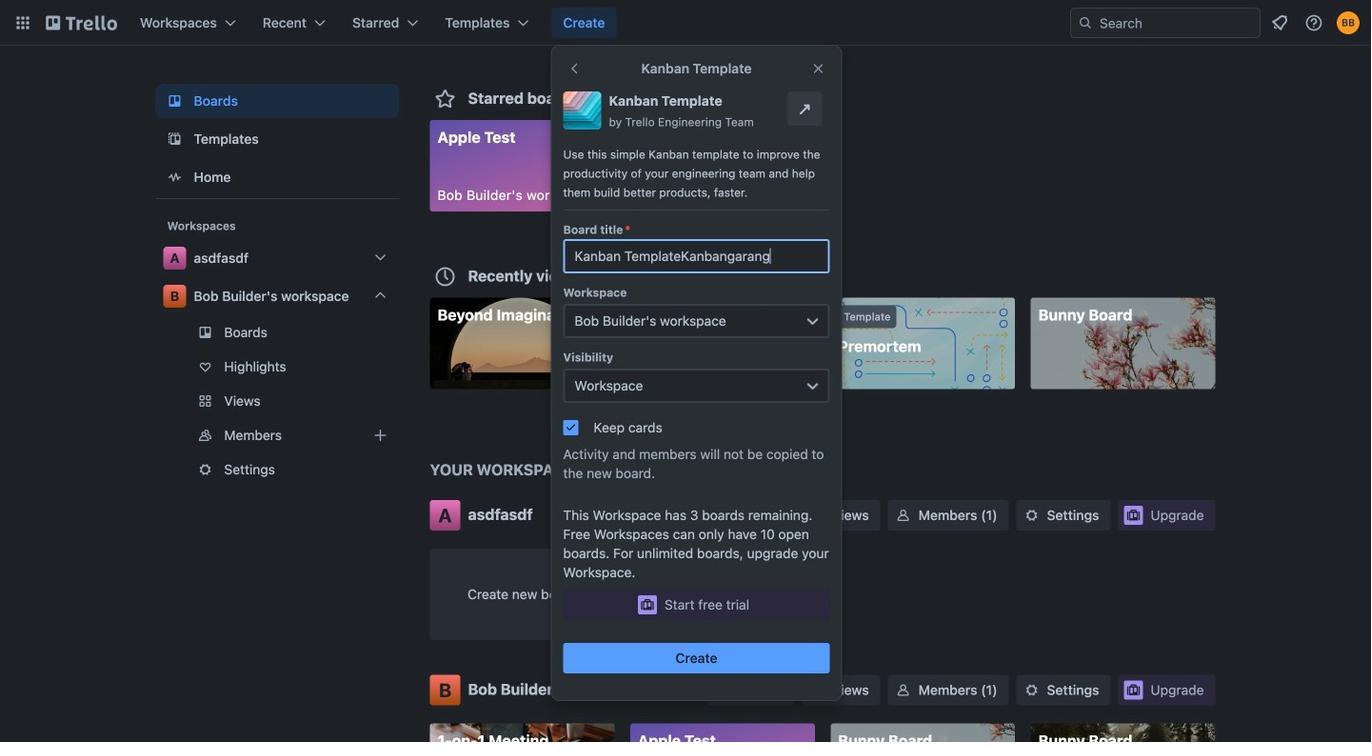 Task type: vqa. For each thing, say whether or not it's contained in the screenshot.
add icon
yes



Task type: locate. For each thing, give the bounding box(es) containing it.
search image
[[1078, 15, 1094, 30]]

0 vertical spatial sm image
[[894, 506, 913, 525]]

return to previous screen image
[[567, 61, 583, 76]]

back to home image
[[46, 8, 117, 38]]

2 sm image from the top
[[894, 681, 913, 700]]

sm image
[[894, 506, 913, 525], [894, 681, 913, 700]]

board image
[[163, 90, 186, 112]]

1 sm image from the top
[[894, 506, 913, 525]]

1 vertical spatial sm image
[[894, 681, 913, 700]]

bob builder (bobbuilder40) image
[[1338, 11, 1360, 34]]

0 notifications image
[[1269, 11, 1292, 34]]

open information menu image
[[1305, 13, 1324, 32]]

close popover image
[[811, 61, 826, 76]]

sm image
[[714, 506, 733, 525], [1023, 506, 1042, 525], [714, 681, 733, 700], [1023, 681, 1042, 700]]

None text field
[[564, 239, 830, 273]]



Task type: describe. For each thing, give the bounding box(es) containing it.
template board image
[[163, 128, 186, 151]]

home image
[[163, 166, 186, 189]]

add image
[[369, 424, 392, 447]]

primary element
[[0, 0, 1372, 46]]

Search field
[[1094, 10, 1260, 36]]



